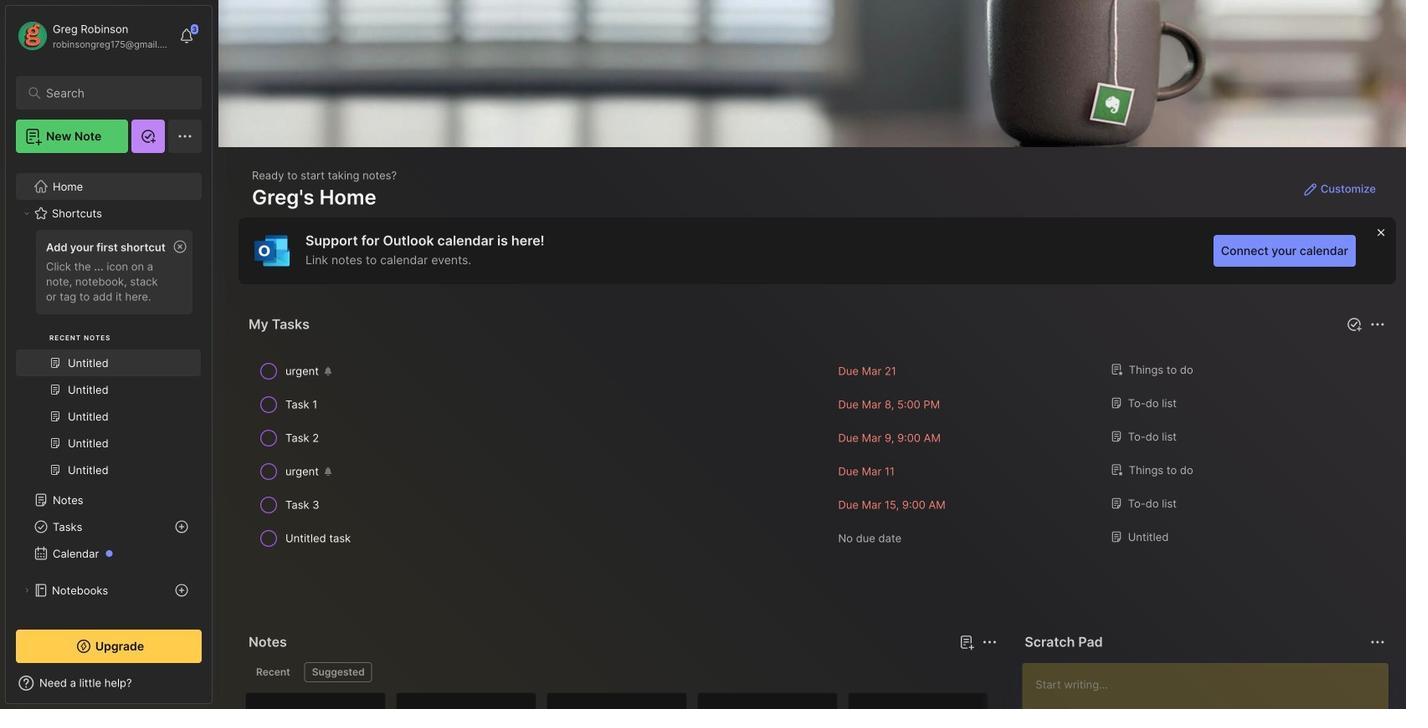 Task type: locate. For each thing, give the bounding box(es) containing it.
1 row group from the top
[[245, 355, 1389, 556]]

Start writing… text field
[[1036, 664, 1388, 710]]

tab list
[[249, 663, 995, 683]]

main element
[[0, 0, 218, 710]]

1 horizontal spatial tab
[[304, 663, 372, 683]]

tree
[[6, 163, 212, 695]]

more actions image
[[980, 633, 1000, 653]]

None search field
[[46, 83, 180, 103]]

1 tab from the left
[[249, 663, 298, 683]]

new task image
[[1346, 316, 1363, 333]]

WHAT'S NEW field
[[6, 670, 212, 697]]

1 vertical spatial row group
[[245, 693, 1406, 710]]

More actions field
[[978, 631, 1001, 655]]

0 vertical spatial row group
[[245, 355, 1389, 556]]

Account field
[[16, 19, 171, 53]]

2 tab from the left
[[304, 663, 372, 683]]

tab
[[249, 663, 298, 683], [304, 663, 372, 683]]

tree inside the main element
[[6, 163, 212, 695]]

2 row group from the top
[[245, 693, 1406, 710]]

group
[[16, 225, 201, 494]]

Search text field
[[46, 85, 180, 101]]

0 horizontal spatial tab
[[249, 663, 298, 683]]

row group
[[245, 355, 1389, 556], [245, 693, 1406, 710]]

click to collapse image
[[211, 679, 224, 699]]



Task type: vqa. For each thing, say whether or not it's contained in the screenshot.
Search Text Box
yes



Task type: describe. For each thing, give the bounding box(es) containing it.
none search field inside the main element
[[46, 83, 180, 103]]

group inside tree
[[16, 225, 201, 494]]

expand notebooks image
[[22, 586, 32, 596]]



